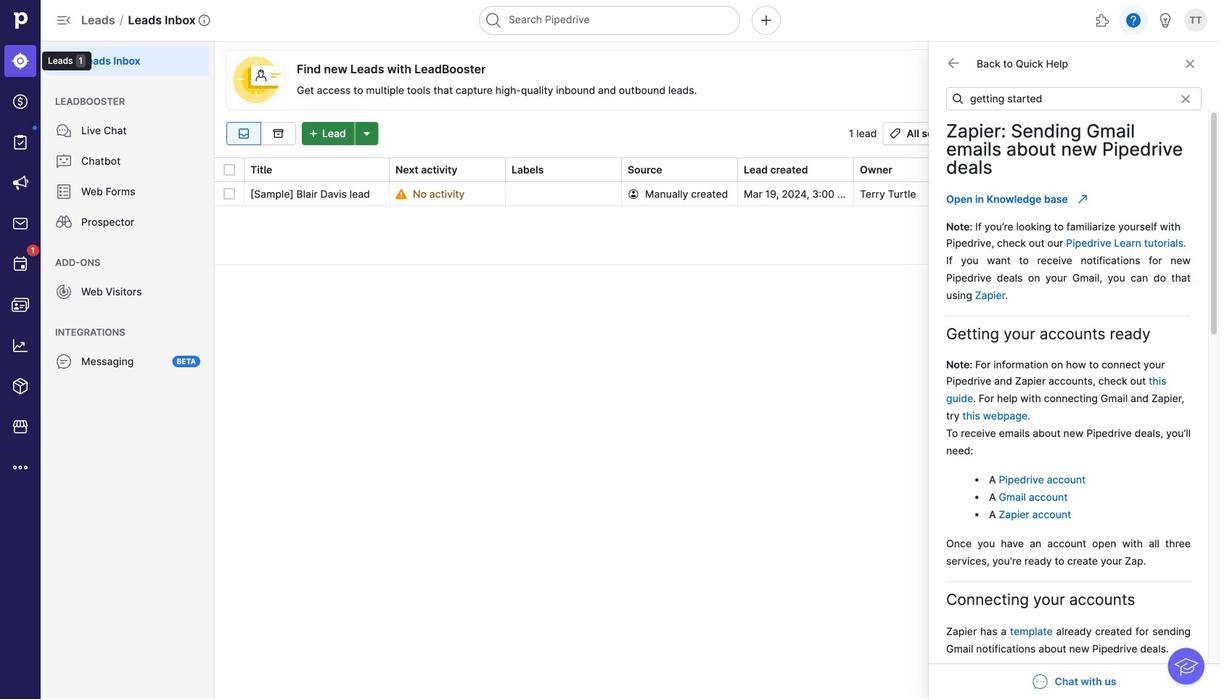 Task type: vqa. For each thing, say whether or not it's contained in the screenshot.
Add lead Element in the top left of the page
yes



Task type: describe. For each thing, give the bounding box(es) containing it.
home image
[[9, 9, 31, 31]]

add lead options image
[[359, 128, 376, 139]]

knowledge center bot, also known as kc bot is an onboarding assistant that allows you to see the list of onboarding items in one place for quick and easy reference. this improves your in-app experience. image
[[1169, 648, 1205, 685]]

archive image
[[270, 128, 287, 139]]

quick add image
[[758, 12, 776, 29]]

leads image
[[12, 52, 29, 70]]

quick help image
[[1126, 12, 1143, 29]]

2 horizontal spatial color primary image
[[1063, 128, 1080, 139]]

1 menu item from the left
[[0, 41, 41, 81]]

2 menu item from the left
[[41, 41, 215, 76]]

more image
[[12, 459, 29, 476]]

contacts image
[[12, 296, 29, 314]]

1 horizontal spatial color primary image
[[995, 128, 1013, 139]]

Search Pipedrive field
[[479, 6, 741, 35]]

products image
[[12, 378, 29, 395]]

menu toggle image
[[55, 12, 73, 29]]

sales assistant image
[[1157, 12, 1175, 29]]

color undefined image inside menu item
[[55, 52, 73, 70]]

sales inbox image
[[12, 215, 29, 232]]

0 horizontal spatial color primary image
[[224, 188, 235, 200]]

Search all articles text field
[[947, 87, 1202, 110]]

color muted image
[[1181, 93, 1192, 105]]



Task type: locate. For each thing, give the bounding box(es) containing it.
deals image
[[12, 93, 29, 110]]

color primary image
[[995, 128, 1013, 139], [1063, 128, 1080, 139], [224, 188, 235, 200]]

menu item
[[0, 41, 41, 81], [41, 41, 215, 76]]

color active image
[[1077, 194, 1089, 205]]

color primary image inside add lead element
[[305, 128, 322, 139]]

color secondary image
[[1202, 164, 1214, 176]]

marketplace image
[[12, 418, 29, 436]]

insights image
[[12, 337, 29, 354]]

campaigns image
[[12, 174, 29, 192]]

menu
[[0, 0, 92, 699], [41, 41, 215, 699]]

add lead element
[[302, 122, 379, 145]]

row
[[215, 182, 1220, 206]]

color undefined image
[[55, 52, 73, 70], [55, 122, 73, 139], [12, 134, 29, 151], [55, 183, 73, 200], [55, 353, 73, 370]]

info image
[[199, 15, 210, 26]]

color undefined image
[[55, 152, 73, 170], [55, 213, 73, 231], [12, 256, 29, 273], [55, 283, 73, 301]]

color secondary image
[[947, 56, 961, 70], [1182, 58, 1200, 70], [1181, 60, 1193, 72], [1199, 185, 1217, 203]]

color primary image
[[953, 93, 964, 105], [305, 128, 322, 139], [887, 128, 904, 139], [965, 128, 982, 139], [1093, 128, 1111, 139], [224, 164, 235, 176], [628, 188, 640, 200]]

grid
[[215, 157, 1220, 699]]

inbox image
[[235, 128, 253, 139]]

color warning image
[[396, 188, 407, 200]]



